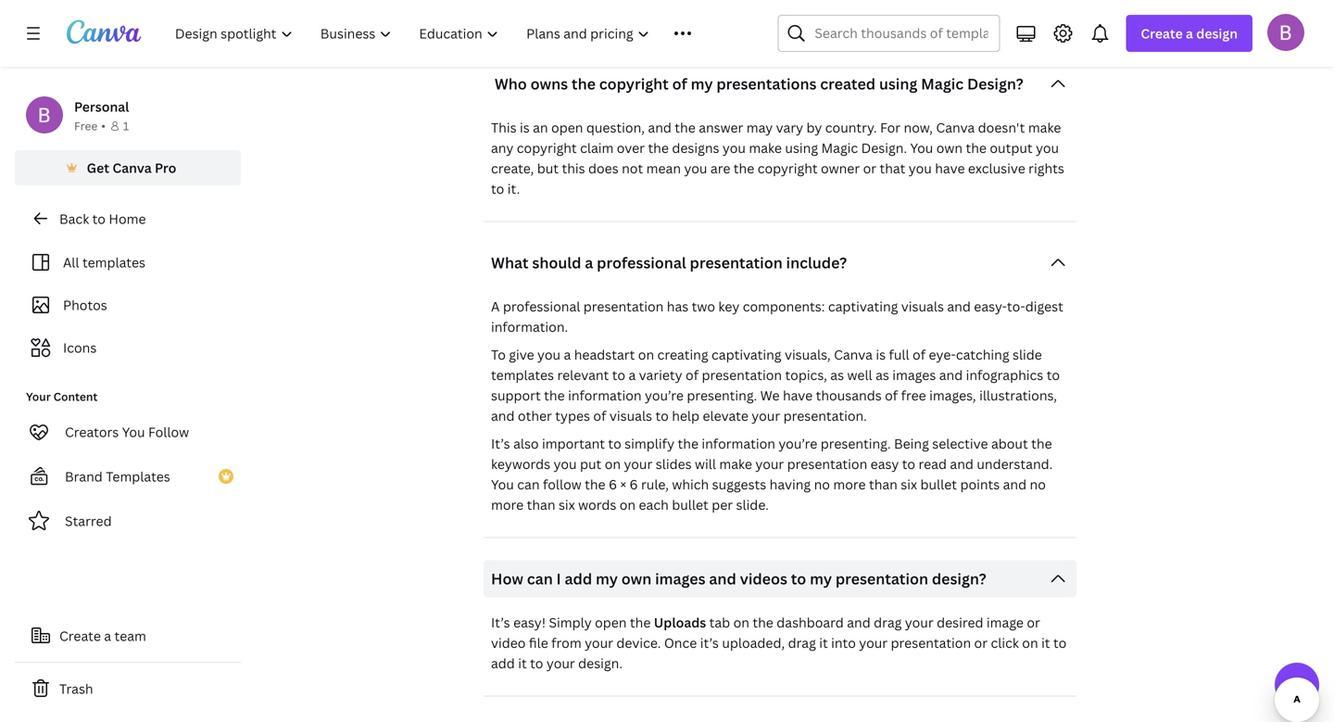 Task type: locate. For each thing, give the bounding box(es) containing it.
0 vertical spatial images
[[893, 366, 937, 384]]

to inside this is an open question, and the answer may vary by country. for now, canva doesn't make any copyright claim over the designs you make using magic design. you own the output you create, but this does not mean you are the copyright owner or that you have exclusive rights to it.
[[491, 180, 505, 197]]

add
[[565, 569, 592, 589], [491, 654, 515, 672]]

0 horizontal spatial than
[[527, 496, 556, 514]]

0 horizontal spatial you
[[122, 423, 145, 441]]

has
[[667, 298, 689, 315]]

1 vertical spatial it's
[[491, 614, 510, 631]]

presentation inside "dropdown button"
[[836, 569, 929, 589]]

1 horizontal spatial magic
[[922, 74, 964, 94]]

file
[[529, 634, 549, 652]]

1 horizontal spatial have
[[936, 159, 965, 177]]

information.
[[491, 318, 568, 336]]

open for an
[[552, 119, 583, 136]]

0 vertical spatial copyright
[[600, 74, 669, 94]]

1 vertical spatial you're
[[779, 435, 818, 452]]

as right well
[[876, 366, 890, 384]]

0 horizontal spatial own
[[622, 569, 652, 589]]

presenting.
[[687, 387, 758, 404], [821, 435, 891, 452]]

having
[[770, 476, 811, 493]]

no down understand.
[[1030, 476, 1046, 493]]

copyright down the vary
[[758, 159, 818, 177]]

home
[[109, 210, 146, 228]]

bullet down which
[[672, 496, 709, 514]]

1 vertical spatial professional
[[503, 298, 581, 315]]

magic up now,
[[922, 74, 964, 94]]

visuals
[[902, 298, 945, 315], [610, 407, 653, 425]]

6 left the ×
[[609, 476, 617, 493]]

visuals up eye-
[[902, 298, 945, 315]]

1 horizontal spatial you're
[[779, 435, 818, 452]]

0 vertical spatial canva
[[937, 119, 975, 136]]

canva
[[937, 119, 975, 136], [113, 159, 152, 177], [834, 346, 873, 363]]

presentations
[[717, 74, 817, 94]]

include?
[[787, 253, 847, 273]]

my up dashboard
[[810, 569, 832, 589]]

templates
[[82, 254, 146, 271], [491, 366, 554, 384]]

icons link
[[26, 330, 230, 365]]

1 vertical spatial can
[[527, 569, 553, 589]]

1 horizontal spatial is
[[876, 346, 886, 363]]

desired
[[937, 614, 984, 631]]

0 horizontal spatial bullet
[[672, 496, 709, 514]]

open up 'device.' in the left bottom of the page
[[595, 614, 627, 631]]

it down video
[[518, 654, 527, 672]]

0 horizontal spatial more
[[491, 496, 524, 514]]

that
[[880, 159, 906, 177]]

it's
[[701, 634, 719, 652]]

what should a professional presentation include? button
[[484, 244, 1077, 281]]

1 vertical spatial copyright
[[517, 139, 577, 157]]

slides
[[656, 455, 692, 473]]

create for create a design
[[1141, 25, 1184, 42]]

back to home
[[59, 210, 146, 228]]

1 vertical spatial captivating
[[712, 346, 782, 363]]

owner
[[821, 159, 860, 177]]

the up words
[[585, 476, 606, 493]]

presenting. inside to give you a headstart on creating captivating visuals, canva is full of eye-catching slide templates relevant to a variety of presentation topics, as well as images and infographics to support the information you're presenting. we have thousands of free images, illustrations, and other types of visuals to help elevate your presentation.
[[687, 387, 758, 404]]

drag
[[874, 614, 902, 631], [789, 634, 817, 652]]

more down keywords
[[491, 496, 524, 514]]

1 vertical spatial more
[[491, 496, 524, 514]]

you for now,
[[911, 139, 934, 157]]

get canva pro button
[[15, 150, 241, 185]]

are
[[711, 159, 731, 177]]

on inside to give you a headstart on creating captivating visuals, canva is full of eye-catching slide templates relevant to a variety of presentation topics, as well as images and infographics to support the information you're presenting. we have thousands of free images, illustrations, and other types of visuals to help elevate your presentation.
[[639, 346, 655, 363]]

0 horizontal spatial presenting.
[[687, 387, 758, 404]]

vary
[[777, 119, 804, 136]]

0 vertical spatial presenting.
[[687, 387, 758, 404]]

2 horizontal spatial canva
[[937, 119, 975, 136]]

the right are
[[734, 159, 755, 177]]

a
[[491, 298, 500, 315]]

how can i add my own images and videos to my presentation design?
[[491, 569, 987, 589]]

1 horizontal spatial it
[[820, 634, 829, 652]]

top level navigation element
[[163, 15, 734, 52], [163, 15, 734, 52]]

canva up well
[[834, 346, 873, 363]]

magic inside dropdown button
[[922, 74, 964, 94]]

selective
[[933, 435, 989, 452]]

2 it's from the top
[[491, 614, 510, 631]]

slide.
[[736, 496, 769, 514]]

1 vertical spatial drag
[[789, 634, 817, 652]]

can inside it's also important to simplify the information you're presenting. being selective about the keywords you put on your slides will make your presentation easy to read and understand. you can follow the 6 × 6 rule, which suggests having no more than six bullet points and no more than six words on each bullet per slide.
[[518, 476, 540, 493]]

•
[[101, 118, 106, 133]]

using
[[880, 74, 918, 94], [786, 139, 819, 157]]

1 horizontal spatial professional
[[597, 253, 687, 273]]

1 vertical spatial images
[[655, 569, 706, 589]]

than down follow
[[527, 496, 556, 514]]

0 vertical spatial or
[[864, 159, 877, 177]]

presentation inside dropdown button
[[690, 253, 783, 273]]

is left an
[[520, 119, 530, 136]]

0 horizontal spatial is
[[520, 119, 530, 136]]

relevant
[[558, 366, 609, 384]]

it right click on the bottom right
[[1042, 634, 1051, 652]]

0 vertical spatial professional
[[597, 253, 687, 273]]

0 vertical spatial add
[[565, 569, 592, 589]]

1 horizontal spatial you
[[491, 476, 514, 493]]

now,
[[904, 119, 933, 136]]

create inside dropdown button
[[1141, 25, 1184, 42]]

the
[[572, 74, 596, 94], [675, 119, 696, 136], [648, 139, 669, 157], [966, 139, 987, 157], [734, 159, 755, 177], [544, 387, 565, 404], [678, 435, 699, 452], [1032, 435, 1053, 452], [585, 476, 606, 493], [630, 614, 651, 631], [753, 614, 774, 631]]

and inside this is an open question, and the answer may vary by country. for now, canva doesn't make any copyright claim over the designs you make using magic design. you own the output you create, but this does not mean you are the copyright owner or that you have exclusive rights to it.
[[648, 119, 672, 136]]

and left videos
[[710, 569, 737, 589]]

1 horizontal spatial copyright
[[600, 74, 669, 94]]

1 horizontal spatial own
[[937, 139, 963, 157]]

0 vertical spatial templates
[[82, 254, 146, 271]]

of left free
[[885, 387, 898, 404]]

you down keywords
[[491, 476, 514, 493]]

0 vertical spatial you
[[911, 139, 934, 157]]

doesn't
[[979, 119, 1026, 136]]

thousands
[[816, 387, 882, 404]]

0 horizontal spatial or
[[864, 159, 877, 177]]

6
[[609, 476, 617, 493], [630, 476, 638, 493]]

0 vertical spatial visuals
[[902, 298, 945, 315]]

it.
[[508, 180, 520, 197]]

captivating inside a professional presentation has two key components: captivating visuals and easy-to-digest information.
[[829, 298, 899, 315]]

0 vertical spatial captivating
[[829, 298, 899, 315]]

0 vertical spatial than
[[869, 476, 898, 493]]

on right put
[[605, 455, 621, 473]]

1 vertical spatial create
[[59, 627, 101, 645]]

of right types
[[594, 407, 607, 425]]

you for keywords
[[491, 476, 514, 493]]

images
[[893, 366, 937, 384], [655, 569, 706, 589]]

more right having
[[834, 476, 866, 493]]

make up the output
[[1029, 119, 1062, 136]]

is left the full
[[876, 346, 886, 363]]

you inside this is an open question, and the answer may vary by country. for now, canva doesn't make any copyright claim over the designs you make using magic design. you own the output you create, but this does not mean you are the copyright owner or that you have exclusive rights to it.
[[911, 139, 934, 157]]

and inside a professional presentation has two key components: captivating visuals and easy-to-digest information.
[[948, 298, 971, 315]]

1 it's from the top
[[491, 435, 510, 452]]

you left follow on the bottom of the page
[[122, 423, 145, 441]]

create,
[[491, 159, 534, 177]]

a right should
[[585, 253, 594, 273]]

information inside it's also important to simplify the information you're presenting. being selective about the keywords you put on your slides will make your presentation easy to read and understand. you can follow the 6 × 6 rule, which suggests having no more than six bullet points and no more than six words on each bullet per slide.
[[702, 435, 776, 452]]

have left exclusive
[[936, 159, 965, 177]]

1 vertical spatial six
[[559, 496, 575, 514]]

1 vertical spatial make
[[749, 139, 782, 157]]

it's left also
[[491, 435, 510, 452]]

you're down variety
[[645, 387, 684, 404]]

and down selective
[[951, 455, 974, 473]]

0 horizontal spatial canva
[[113, 159, 152, 177]]

the up uploaded, on the bottom right of page
[[753, 614, 774, 631]]

you inside it's also important to simplify the information you're presenting. being selective about the keywords you put on your slides will make your presentation easy to read and understand. you can follow the 6 × 6 rule, which suggests having no more than six bullet points and no more than six words on each bullet per slide.
[[554, 455, 577, 473]]

presentation inside tab on the dashboard and drag your desired image or video file from your device. once it's uploaded, drag it into your presentation or click on it to add it to your design.
[[891, 634, 972, 652]]

2 vertical spatial canva
[[834, 346, 873, 363]]

more
[[834, 476, 866, 493], [491, 496, 524, 514]]

you're down "presentation."
[[779, 435, 818, 452]]

information down the relevant
[[568, 387, 642, 404]]

create inside button
[[59, 627, 101, 645]]

0 vertical spatial it's
[[491, 435, 510, 452]]

bullet down read
[[921, 476, 958, 493]]

create a team button
[[15, 617, 241, 654]]

0 horizontal spatial 6
[[609, 476, 617, 493]]

2 horizontal spatial or
[[1027, 614, 1041, 631]]

to down the being
[[903, 455, 916, 473]]

or left that
[[864, 159, 877, 177]]

you're
[[645, 387, 684, 404], [779, 435, 818, 452]]

images up free
[[893, 366, 937, 384]]

understand.
[[977, 455, 1053, 473]]

templates right all
[[82, 254, 146, 271]]

what
[[491, 253, 529, 273]]

0 horizontal spatial visuals
[[610, 407, 653, 425]]

6 right the ×
[[630, 476, 638, 493]]

to
[[491, 180, 505, 197], [92, 210, 106, 228], [612, 366, 626, 384], [1047, 366, 1060, 384], [656, 407, 669, 425], [609, 435, 622, 452], [903, 455, 916, 473], [791, 569, 807, 589], [1054, 634, 1067, 652], [530, 654, 544, 672]]

my
[[691, 74, 713, 94], [596, 569, 618, 589], [810, 569, 832, 589]]

0 horizontal spatial open
[[552, 119, 583, 136]]

the inside tab on the dashboard and drag your desired image or video file from your device. once it's uploaded, drag it into your presentation or click on it to add it to your design.
[[753, 614, 774, 631]]

my up it's easy! simply open the uploads
[[596, 569, 618, 589]]

0 vertical spatial is
[[520, 119, 530, 136]]

the inside dropdown button
[[572, 74, 596, 94]]

copyright up "question,"
[[600, 74, 669, 94]]

0 vertical spatial make
[[1029, 119, 1062, 136]]

the right the owns
[[572, 74, 596, 94]]

0 horizontal spatial as
[[831, 366, 845, 384]]

0 horizontal spatial have
[[783, 387, 813, 404]]

to right click on the bottom right
[[1054, 634, 1067, 652]]

own left the output
[[937, 139, 963, 157]]

professional inside a professional presentation has two key components: captivating visuals and easy-to-digest information.
[[503, 298, 581, 315]]

2 vertical spatial or
[[975, 634, 988, 652]]

six down the being
[[901, 476, 918, 493]]

to right back
[[92, 210, 106, 228]]

professional inside dropdown button
[[597, 253, 687, 273]]

open inside this is an open question, and the answer may vary by country. for now, canva doesn't make any copyright claim over the designs you make using magic design. you own the output you create, but this does not mean you are the copyright owner or that you have exclusive rights to it.
[[552, 119, 583, 136]]

1 horizontal spatial 6
[[630, 476, 638, 493]]

1 vertical spatial templates
[[491, 366, 554, 384]]

canva left pro
[[113, 159, 152, 177]]

but
[[537, 159, 559, 177]]

you inside it's also important to simplify the information you're presenting. being selective about the keywords you put on your slides will make your presentation easy to read and understand. you can follow the 6 × 6 rule, which suggests having no more than six bullet points and no more than six words on each bullet per slide.
[[491, 476, 514, 493]]

it's inside it's also important to simplify the information you're presenting. being selective about the keywords you put on your slides will make your presentation easy to read and understand. you can follow the 6 × 6 rule, which suggests having no more than six bullet points and no more than six words on each bullet per slide.
[[491, 435, 510, 452]]

own inside this is an open question, and the answer may vary by country. for now, canva doesn't make any copyright claim over the designs you make using magic design. you own the output you create, but this does not mean you are the copyright owner or that you have exclusive rights to it.
[[937, 139, 963, 157]]

follow
[[543, 476, 582, 493]]

the up 'device.' in the left bottom of the page
[[630, 614, 651, 631]]

1 vertical spatial information
[[702, 435, 776, 452]]

1 horizontal spatial information
[[702, 435, 776, 452]]

have inside this is an open question, and the answer may vary by country. for now, canva doesn't make any copyright claim over the designs you make using magic design. you own the output you create, but this does not mean you are the copyright owner or that you have exclusive rights to it.
[[936, 159, 965, 177]]

free
[[74, 118, 98, 133]]

1 horizontal spatial images
[[893, 366, 937, 384]]

is inside this is an open question, and the answer may vary by country. for now, canva doesn't make any copyright claim over the designs you make using magic design. you own the output you create, but this does not mean you are the copyright owner or that you have exclusive rights to it.
[[520, 119, 530, 136]]

1 horizontal spatial drag
[[874, 614, 902, 631]]

will
[[695, 455, 717, 473]]

images,
[[930, 387, 977, 404]]

get
[[87, 159, 109, 177]]

you
[[911, 139, 934, 157], [122, 423, 145, 441], [491, 476, 514, 493]]

using down the vary
[[786, 139, 819, 157]]

1 horizontal spatial templates
[[491, 366, 554, 384]]

open
[[552, 119, 583, 136], [595, 614, 627, 631]]

0 horizontal spatial create
[[59, 627, 101, 645]]

you're inside to give you a headstart on creating captivating visuals, canva is full of eye-catching slide templates relevant to a variety of presentation topics, as well as images and infographics to support the information you're presenting. we have thousands of free images, illustrations, and other types of visuals to help elevate your presentation.
[[645, 387, 684, 404]]

you right give
[[538, 346, 561, 363]]

2 vertical spatial make
[[720, 455, 753, 473]]

you down answer
[[723, 139, 746, 157]]

create a design
[[1141, 25, 1238, 42]]

six down follow
[[559, 496, 575, 514]]

the up designs
[[675, 119, 696, 136]]

of down the creating
[[686, 366, 699, 384]]

2 horizontal spatial copyright
[[758, 159, 818, 177]]

to down file
[[530, 654, 544, 672]]

brand templates
[[65, 468, 170, 485]]

0 horizontal spatial add
[[491, 654, 515, 672]]

can left i
[[527, 569, 553, 589]]

1 horizontal spatial visuals
[[902, 298, 945, 315]]

visuals up simplify
[[610, 407, 653, 425]]

2 no from the left
[[1030, 476, 1046, 493]]

content
[[53, 389, 98, 404]]

and up mean
[[648, 119, 672, 136]]

digest
[[1026, 298, 1064, 315]]

professional up information.
[[503, 298, 581, 315]]

variety
[[639, 366, 683, 384]]

make down may
[[749, 139, 782, 157]]

1 horizontal spatial presenting.
[[821, 435, 891, 452]]

of inside dropdown button
[[673, 74, 688, 94]]

presentation up the into
[[836, 569, 929, 589]]

to right videos
[[791, 569, 807, 589]]

None search field
[[778, 15, 1001, 52]]

0 horizontal spatial no
[[814, 476, 831, 493]]

1 horizontal spatial open
[[595, 614, 627, 631]]

a left design
[[1187, 25, 1194, 42]]

drag down dashboard
[[789, 634, 817, 652]]

0 vertical spatial can
[[518, 476, 540, 493]]

or inside this is an open question, and the answer may vary by country. for now, canva doesn't make any copyright claim over the designs you make using magic design. you own the output you create, but this does not mean you are the copyright owner or that you have exclusive rights to it.
[[864, 159, 877, 177]]

no right having
[[814, 476, 831, 493]]

information inside to give you a headstart on creating captivating visuals, canva is full of eye-catching slide templates relevant to a variety of presentation topics, as well as images and infographics to support the information you're presenting. we have thousands of free images, illustrations, and other types of visuals to help elevate your presentation.
[[568, 387, 642, 404]]

you inside to give you a headstart on creating captivating visuals, canva is full of eye-catching slide templates relevant to a variety of presentation topics, as well as images and infographics to support the information you're presenting. we have thousands of free images, illustrations, and other types of visuals to help elevate your presentation.
[[538, 346, 561, 363]]

or left click on the bottom right
[[975, 634, 988, 652]]

my inside dropdown button
[[691, 74, 713, 94]]

exclusive
[[969, 159, 1026, 177]]

0 horizontal spatial copyright
[[517, 139, 577, 157]]

question,
[[587, 119, 645, 136]]

over
[[617, 139, 645, 157]]

0 vertical spatial information
[[568, 387, 642, 404]]

we
[[761, 387, 780, 404]]

your up having
[[756, 455, 784, 473]]

0 horizontal spatial you're
[[645, 387, 684, 404]]

on right click on the bottom right
[[1023, 634, 1039, 652]]

using up for
[[880, 74, 918, 94]]

claim
[[580, 139, 614, 157]]

about
[[992, 435, 1029, 452]]

0 vertical spatial bullet
[[921, 476, 958, 493]]

presentation up key
[[690, 253, 783, 273]]

1 horizontal spatial using
[[880, 74, 918, 94]]

captivating
[[829, 298, 899, 315], [712, 346, 782, 363]]

captivating up 'we'
[[712, 346, 782, 363]]

2 horizontal spatial you
[[911, 139, 934, 157]]

captivating inside to give you a headstart on creating captivating visuals, canva is full of eye-catching slide templates relevant to a variety of presentation topics, as well as images and infographics to support the information you're presenting. we have thousands of free images, illustrations, and other types of visuals to help elevate your presentation.
[[712, 346, 782, 363]]

professional up has
[[597, 253, 687, 273]]

presentation inside a professional presentation has two key components: captivating visuals and easy-to-digest information.
[[584, 298, 664, 315]]

bob builder image
[[1268, 14, 1305, 51]]

0 horizontal spatial six
[[559, 496, 575, 514]]

add down video
[[491, 654, 515, 672]]

icons
[[63, 339, 97, 356]]

key
[[719, 298, 740, 315]]

have down topics,
[[783, 387, 813, 404]]

0 vertical spatial drag
[[874, 614, 902, 631]]

full
[[889, 346, 910, 363]]

canva right now,
[[937, 119, 975, 136]]

the up exclusive
[[966, 139, 987, 157]]

0 vertical spatial more
[[834, 476, 866, 493]]

templates inside all templates link
[[82, 254, 146, 271]]

all templates link
[[26, 245, 230, 280]]

open for simply
[[595, 614, 627, 631]]

can
[[518, 476, 540, 493], [527, 569, 553, 589]]

1 horizontal spatial my
[[691, 74, 713, 94]]

1 vertical spatial open
[[595, 614, 627, 631]]

1 vertical spatial add
[[491, 654, 515, 672]]

to left the it.
[[491, 180, 505, 197]]

presentation down desired
[[891, 634, 972, 652]]

create left team
[[59, 627, 101, 645]]

1 horizontal spatial bullet
[[921, 476, 958, 493]]

and down understand.
[[1004, 476, 1027, 493]]

1 vertical spatial magic
[[822, 139, 859, 157]]

on
[[639, 346, 655, 363], [605, 455, 621, 473], [620, 496, 636, 514], [734, 614, 750, 631], [1023, 634, 1039, 652]]

1 vertical spatial presenting.
[[821, 435, 891, 452]]

create left design
[[1141, 25, 1184, 42]]

2 vertical spatial copyright
[[758, 159, 818, 177]]

0 vertical spatial open
[[552, 119, 583, 136]]

1 vertical spatial is
[[876, 346, 886, 363]]

bullet
[[921, 476, 958, 493], [672, 496, 709, 514]]

presentation up 'we'
[[702, 366, 782, 384]]

of up designs
[[673, 74, 688, 94]]

1 vertical spatial have
[[783, 387, 813, 404]]

on up variety
[[639, 346, 655, 363]]

0 vertical spatial have
[[936, 159, 965, 177]]

2 horizontal spatial my
[[810, 569, 832, 589]]

1 vertical spatial or
[[1027, 614, 1041, 631]]

1 vertical spatial visuals
[[610, 407, 653, 425]]

templates inside to give you a headstart on creating captivating visuals, canva is full of eye-catching slide templates relevant to a variety of presentation topics, as well as images and infographics to support the information you're presenting. we have thousands of free images, illustrations, and other types of visuals to help elevate your presentation.
[[491, 366, 554, 384]]

0 horizontal spatial templates
[[82, 254, 146, 271]]



Task type: describe. For each thing, give the bounding box(es) containing it.
1 horizontal spatial more
[[834, 476, 866, 493]]

types
[[556, 407, 590, 425]]

0 horizontal spatial it
[[518, 654, 527, 672]]

which
[[672, 476, 709, 493]]

copyright inside dropdown button
[[600, 74, 669, 94]]

per
[[712, 496, 733, 514]]

a professional presentation has two key components: captivating visuals and easy-to-digest information.
[[491, 298, 1064, 336]]

on down the ×
[[620, 496, 636, 514]]

catching
[[956, 346, 1010, 363]]

1 no from the left
[[814, 476, 831, 493]]

from
[[552, 634, 582, 652]]

images inside "dropdown button"
[[655, 569, 706, 589]]

answer
[[699, 119, 744, 136]]

country.
[[826, 119, 877, 136]]

each
[[639, 496, 669, 514]]

two
[[692, 298, 716, 315]]

and up images,
[[940, 366, 963, 384]]

who
[[495, 74, 527, 94]]

make inside it's also important to simplify the information you're presenting. being selective about the keywords you put on your slides will make your presentation easy to read and understand. you can follow the 6 × 6 rule, which suggests having no more than six bullet points and no more than six words on each bullet per slide.
[[720, 455, 753, 473]]

images inside to give you a headstart on creating captivating visuals, canva is full of eye-catching slide templates relevant to a variety of presentation topics, as well as images and infographics to support the information you're presenting. we have thousands of free images, illustrations, and other types of visuals to help elevate your presentation.
[[893, 366, 937, 384]]

1
[[123, 118, 129, 133]]

what should a professional presentation include?
[[491, 253, 847, 273]]

starred
[[65, 512, 112, 530]]

captivating for visuals
[[829, 298, 899, 315]]

create for create a team
[[59, 627, 101, 645]]

your right the into
[[860, 634, 888, 652]]

Search search field
[[815, 16, 989, 51]]

your down simplify
[[624, 455, 653, 473]]

click
[[991, 634, 1020, 652]]

simplify
[[625, 435, 675, 452]]

can inside "dropdown button"
[[527, 569, 553, 589]]

device.
[[617, 634, 661, 652]]

easy!
[[514, 614, 546, 631]]

1 6 from the left
[[609, 476, 617, 493]]

of right the full
[[913, 346, 926, 363]]

topics,
[[786, 366, 828, 384]]

visuals inside to give you a headstart on creating captivating visuals, canva is full of eye-catching slide templates relevant to a variety of presentation topics, as well as images and infographics to support the information you're presenting. we have thousands of free images, illustrations, and other types of visuals to help elevate your presentation.
[[610, 407, 653, 425]]

help
[[672, 407, 700, 425]]

and inside tab on the dashboard and drag your desired image or video file from your device. once it's uploaded, drag it into your presentation or click on it to add it to your design.
[[848, 614, 871, 631]]

brand
[[65, 468, 103, 485]]

create a team
[[59, 627, 146, 645]]

and down support
[[491, 407, 515, 425]]

video
[[491, 634, 526, 652]]

dashboard
[[777, 614, 844, 631]]

you down designs
[[685, 159, 708, 177]]

to down headstart
[[612, 366, 626, 384]]

output
[[990, 139, 1033, 157]]

how
[[491, 569, 524, 589]]

to
[[491, 346, 506, 363]]

design?
[[932, 569, 987, 589]]

on right tab in the bottom of the page
[[734, 614, 750, 631]]

canva inside this is an open question, and the answer may vary by country. for now, canva doesn't make any copyright claim over the designs you make using magic design. you own the output you create, but this does not mean you are the copyright owner or that you have exclusive rights to it.
[[937, 119, 975, 136]]

free •
[[74, 118, 106, 133]]

this
[[562, 159, 585, 177]]

the right about
[[1032, 435, 1053, 452]]

1 horizontal spatial or
[[975, 634, 988, 652]]

you up rights
[[1036, 139, 1060, 157]]

it's also important to simplify the information you're presenting. being selective about the keywords you put on your slides will make your presentation easy to read and understand. you can follow the 6 × 6 rule, which suggests having no more than six bullet points and no more than six words on each bullet per slide.
[[491, 435, 1053, 514]]

a inside button
[[104, 627, 111, 645]]

to left the help
[[656, 407, 669, 425]]

all templates
[[63, 254, 146, 271]]

components:
[[743, 298, 825, 315]]

add inside tab on the dashboard and drag your desired image or video file from your device. once it's uploaded, drag it into your presentation or click on it to add it to your design.
[[491, 654, 515, 672]]

infographics
[[967, 366, 1044, 384]]

back
[[59, 210, 89, 228]]

canva inside button
[[113, 159, 152, 177]]

it's for it's also important to simplify the information you're presenting. being selective about the keywords you put on your slides will make your presentation easy to read and understand. you can follow the 6 × 6 rule, which suggests having no more than six bullet points and no more than six words on each bullet per slide.
[[491, 435, 510, 452]]

elevate
[[703, 407, 749, 425]]

design
[[1197, 25, 1238, 42]]

easy
[[871, 455, 900, 473]]

2 6 from the left
[[630, 476, 638, 493]]

uploaded,
[[722, 634, 785, 652]]

photos link
[[26, 287, 230, 323]]

read
[[919, 455, 947, 473]]

canva inside to give you a headstart on creating captivating visuals, canva is full of eye-catching slide templates relevant to a variety of presentation topics, as well as images and infographics to support the information you're presenting. we have thousands of free images, illustrations, and other types of visuals to help elevate your presentation.
[[834, 346, 873, 363]]

may
[[747, 119, 773, 136]]

your down it's easy! simply open the uploads
[[585, 634, 614, 652]]

0 horizontal spatial my
[[596, 569, 618, 589]]

your content
[[26, 389, 98, 404]]

words
[[579, 496, 617, 514]]

creating
[[658, 346, 709, 363]]

important
[[542, 435, 605, 452]]

free
[[902, 387, 927, 404]]

designs
[[672, 139, 720, 157]]

back to home link
[[15, 200, 241, 237]]

visuals,
[[785, 346, 831, 363]]

a left variety
[[629, 366, 636, 384]]

this is an open question, and the answer may vary by country. for now, canva doesn't make any copyright claim over the designs you make using magic design. you own the output you create, but this does not mean you are the copyright owner or that you have exclusive rights to it.
[[491, 119, 1065, 197]]

slide
[[1013, 346, 1043, 363]]

suggests
[[713, 476, 767, 493]]

this
[[491, 119, 517, 136]]

starred link
[[15, 502, 241, 540]]

owns
[[531, 74, 568, 94]]

is inside to give you a headstart on creating captivating visuals, canva is full of eye-catching slide templates relevant to a variety of presentation topics, as well as images and infographics to support the information you're presenting. we have thousands of free images, illustrations, and other types of visuals to help elevate your presentation.
[[876, 346, 886, 363]]

1 horizontal spatial six
[[901, 476, 918, 493]]

a up the relevant
[[564, 346, 571, 363]]

to inside "dropdown button"
[[791, 569, 807, 589]]

2 as from the left
[[876, 366, 890, 384]]

visuals inside a professional presentation has two key components: captivating visuals and easy-to-digest information.
[[902, 298, 945, 315]]

to left simplify
[[609, 435, 622, 452]]

creators
[[65, 423, 119, 441]]

0 horizontal spatial drag
[[789, 634, 817, 652]]

your inside to give you a headstart on creating captivating visuals, canva is full of eye-catching slide templates relevant to a variety of presentation topics, as well as images and infographics to support the information you're presenting. we have thousands of free images, illustrations, and other types of visuals to help elevate your presentation.
[[752, 407, 781, 425]]

presentation inside to give you a headstart on creating captivating visuals, canva is full of eye-catching slide templates relevant to a variety of presentation topics, as well as images and infographics to support the information you're presenting. we have thousands of free images, illustrations, and other types of visuals to help elevate your presentation.
[[702, 366, 782, 384]]

the up the slides
[[678, 435, 699, 452]]

captivating for visuals,
[[712, 346, 782, 363]]

rule,
[[641, 476, 669, 493]]

you're inside it's also important to simplify the information you're presenting. being selective about the keywords you put on your slides will make your presentation easy to read and understand. you can follow the 6 × 6 rule, which suggests having no more than six bullet points and no more than six words on each bullet per slide.
[[779, 435, 818, 452]]

presentation inside it's also important to simplify the information you're presenting. being selective about the keywords you put on your slides will make your presentation easy to read and understand. you can follow the 6 × 6 rule, which suggests having no more than six bullet points and no more than six words on each bullet per slide.
[[788, 455, 868, 473]]

image
[[987, 614, 1024, 631]]

presenting. inside it's also important to simplify the information you're presenting. being selective about the keywords you put on your slides will make your presentation easy to read and understand. you can follow the 6 × 6 rule, which suggests having no more than six bullet points and no more than six words on each bullet per slide.
[[821, 435, 891, 452]]

points
[[961, 476, 1000, 493]]

create a design button
[[1127, 15, 1253, 52]]

your down the "from"
[[547, 654, 575, 672]]

you right that
[[909, 159, 932, 177]]

1 as from the left
[[831, 366, 845, 384]]

add inside "dropdown button"
[[565, 569, 592, 589]]

the up mean
[[648, 139, 669, 157]]

to up illustrations,
[[1047, 366, 1060, 384]]

it's for it's easy! simply open the uploads
[[491, 614, 510, 631]]

to-
[[1008, 298, 1026, 315]]

team
[[115, 627, 146, 645]]

well
[[848, 366, 873, 384]]

1 horizontal spatial than
[[869, 476, 898, 493]]

your left desired
[[905, 614, 934, 631]]

have inside to give you a headstart on creating captivating visuals, canva is full of eye-catching slide templates relevant to a variety of presentation topics, as well as images and infographics to support the information you're presenting. we have thousands of free images, illustrations, and other types of visuals to help elevate your presentation.
[[783, 387, 813, 404]]

who owns the copyright of my presentations created using magic design?
[[491, 74, 1024, 94]]

i
[[557, 569, 561, 589]]

using inside dropdown button
[[880, 74, 918, 94]]

how can i add my own images and videos to my presentation design? button
[[484, 560, 1077, 597]]

2 horizontal spatial it
[[1042, 634, 1051, 652]]

1 vertical spatial than
[[527, 496, 556, 514]]

created
[[821, 74, 876, 94]]

once
[[664, 634, 697, 652]]

templates
[[106, 468, 170, 485]]

into
[[832, 634, 856, 652]]

using inside this is an open question, and the answer may vary by country. for now, canva doesn't make any copyright claim over the designs you make using magic design. you own the output you create, but this does not mean you are the copyright owner or that you have exclusive rights to it.
[[786, 139, 819, 157]]

the inside to give you a headstart on creating captivating visuals, canva is full of eye-catching slide templates relevant to a variety of presentation topics, as well as images and infographics to support the information you're presenting. we have thousands of free images, illustrations, and other types of visuals to help elevate your presentation.
[[544, 387, 565, 404]]

own inside 'how can i add my own images and videos to my presentation design?' "dropdown button"
[[622, 569, 652, 589]]

magic inside this is an open question, and the answer may vary by country. for now, canva doesn't make any copyright claim over the designs you make using magic design. you own the output you create, but this does not mean you are the copyright owner or that you have exclusive rights to it.
[[822, 139, 859, 157]]

should
[[532, 253, 582, 273]]

design?
[[968, 74, 1024, 94]]

tab
[[710, 614, 731, 631]]

and inside 'how can i add my own images and videos to my presentation design?' "dropdown button"
[[710, 569, 737, 589]]

your
[[26, 389, 51, 404]]

not
[[622, 159, 644, 177]]



Task type: vqa. For each thing, say whether or not it's contained in the screenshot.
Genericname382024 image
no



